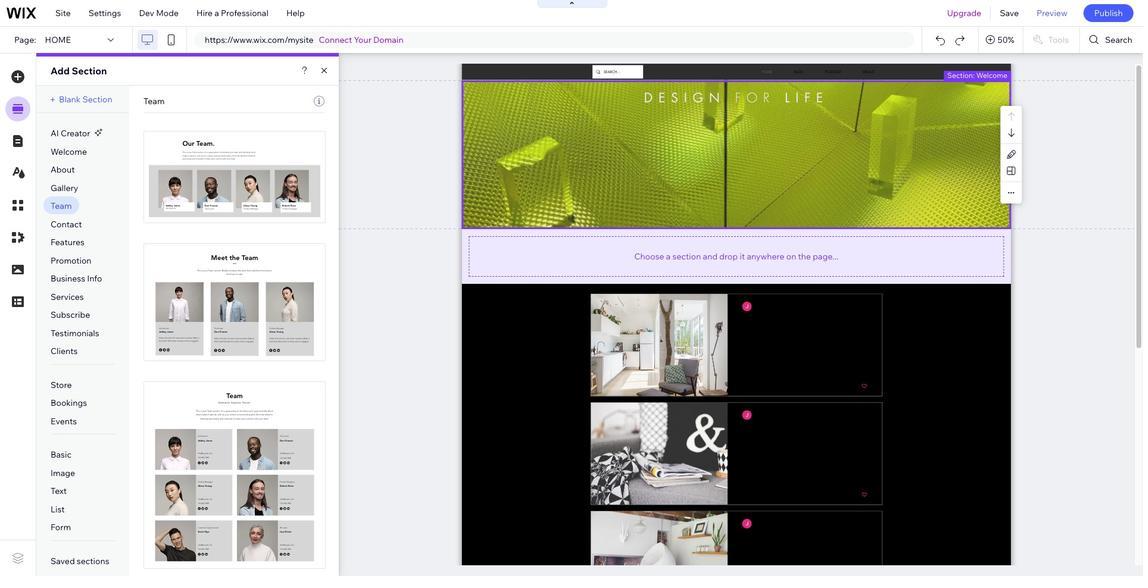 Task type: locate. For each thing, give the bounding box(es) containing it.
1 vertical spatial welcome
[[51, 146, 87, 157]]

0 horizontal spatial welcome
[[51, 146, 87, 157]]

a left section at right
[[666, 251, 671, 262]]

preview
[[1037, 8, 1067, 18]]

add
[[51, 65, 70, 77]]

upgrade
[[947, 8, 981, 18]]

section for add section
[[72, 65, 107, 77]]

save
[[1000, 8, 1019, 18]]

1 vertical spatial section
[[82, 94, 112, 105]]

hire
[[197, 8, 213, 18]]

blank
[[59, 94, 81, 105]]

0 vertical spatial team
[[143, 96, 165, 107]]

bookings
[[51, 398, 87, 409]]

promotion
[[51, 255, 91, 266]]

welcome down ai creator
[[51, 146, 87, 157]]

a right the hire
[[215, 8, 219, 18]]

50% button
[[979, 27, 1023, 53]]

section
[[72, 65, 107, 77], [82, 94, 112, 105]]

choose
[[634, 251, 664, 262]]

events
[[51, 416, 77, 427]]

subscribe
[[51, 310, 90, 320]]

choose a section and drop it anywhere on the page...
[[634, 251, 839, 262]]

basic
[[51, 450, 71, 460]]

https://www.wix.com/mysite
[[205, 35, 314, 45]]

1 horizontal spatial team
[[143, 96, 165, 107]]

connect
[[319, 35, 352, 45]]

1 horizontal spatial welcome
[[976, 71, 1008, 79]]

1 horizontal spatial a
[[666, 251, 671, 262]]

ai creator
[[51, 128, 90, 139]]

search
[[1105, 35, 1132, 45]]

section up blank section
[[72, 65, 107, 77]]

0 vertical spatial section
[[72, 65, 107, 77]]

services
[[51, 292, 84, 302]]

50%
[[998, 35, 1014, 45]]

0 vertical spatial welcome
[[976, 71, 1008, 79]]

0 horizontal spatial a
[[215, 8, 219, 18]]

drop
[[719, 251, 738, 262]]

section right blank
[[82, 94, 112, 105]]

dev
[[139, 8, 154, 18]]

page...
[[813, 251, 839, 262]]

1 vertical spatial a
[[666, 251, 671, 262]]

search button
[[1080, 27, 1143, 53]]

dev mode
[[139, 8, 179, 18]]

0 horizontal spatial team
[[51, 201, 72, 211]]

welcome
[[976, 71, 1008, 79], [51, 146, 87, 157]]

save button
[[991, 0, 1028, 26]]

saved sections
[[51, 556, 109, 567]]

creator
[[61, 128, 90, 139]]

professional
[[221, 8, 268, 18]]

a
[[215, 8, 219, 18], [666, 251, 671, 262]]

blank section
[[59, 94, 112, 105]]

mode
[[156, 8, 179, 18]]

section
[[672, 251, 701, 262]]

list
[[51, 504, 65, 515]]

ai
[[51, 128, 59, 139]]

publish button
[[1084, 4, 1134, 22]]

home
[[45, 35, 71, 45]]

team
[[143, 96, 165, 107], [51, 201, 72, 211]]

business info
[[51, 273, 102, 284]]

0 vertical spatial a
[[215, 8, 219, 18]]

welcome right the "section:"
[[976, 71, 1008, 79]]



Task type: vqa. For each thing, say whether or not it's contained in the screenshot.
Professional
yes



Task type: describe. For each thing, give the bounding box(es) containing it.
contact
[[51, 219, 82, 230]]

anywhere
[[747, 251, 784, 262]]

info
[[87, 273, 102, 284]]

https://www.wix.com/mysite connect your domain
[[205, 35, 403, 45]]

site
[[55, 8, 71, 18]]

1 vertical spatial team
[[51, 201, 72, 211]]

tools button
[[1023, 27, 1080, 53]]

it
[[740, 251, 745, 262]]

business
[[51, 273, 85, 284]]

your
[[354, 35, 371, 45]]

features
[[51, 237, 84, 248]]

clients
[[51, 346, 78, 357]]

gallery
[[51, 183, 78, 193]]

saved
[[51, 556, 75, 567]]

and
[[703, 251, 718, 262]]

image
[[51, 468, 75, 479]]

add section
[[51, 65, 107, 77]]

hire a professional
[[197, 8, 268, 18]]

help
[[286, 8, 305, 18]]

settings
[[89, 8, 121, 18]]

testimonials
[[51, 328, 99, 339]]

sections
[[77, 556, 109, 567]]

text
[[51, 486, 67, 497]]

form
[[51, 522, 71, 533]]

publish
[[1094, 8, 1123, 18]]

preview button
[[1028, 0, 1076, 26]]

tools
[[1048, 35, 1069, 45]]

store
[[51, 380, 72, 390]]

a for section
[[666, 251, 671, 262]]

about
[[51, 164, 75, 175]]

a for professional
[[215, 8, 219, 18]]

the
[[798, 251, 811, 262]]

section: welcome
[[947, 71, 1008, 79]]

domain
[[373, 35, 403, 45]]

on
[[786, 251, 796, 262]]

section for blank section
[[82, 94, 112, 105]]

section:
[[947, 71, 975, 79]]



